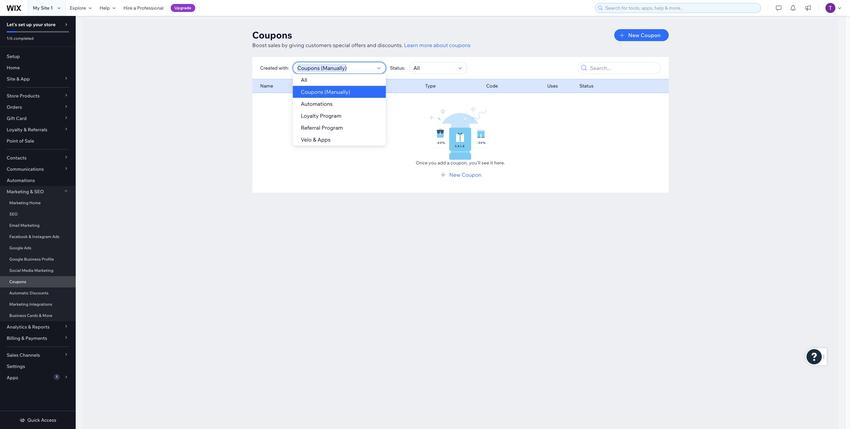 Task type: describe. For each thing, give the bounding box(es) containing it.
discounts
[[30, 291, 49, 296]]

help
[[100, 5, 110, 11]]

coupon for new coupon link
[[462, 172, 482, 178]]

by
[[282, 42, 288, 49]]

a inside hire a professional link
[[134, 5, 136, 11]]

payments
[[25, 336, 47, 342]]

1 vertical spatial business
[[9, 314, 26, 319]]

coupon for the "new coupon" button
[[641, 32, 661, 39]]

analytics
[[7, 325, 27, 331]]

apps inside the sidebar element
[[7, 375, 18, 381]]

google ads
[[9, 246, 31, 251]]

velo
[[301, 137, 312, 143]]

1 vertical spatial seo
[[9, 212, 18, 217]]

& for seo
[[30, 189, 33, 195]]

new coupon for the "new coupon" button
[[629, 32, 661, 39]]

let's set up your store
[[7, 22, 56, 28]]

quick access button
[[19, 418, 56, 424]]

products
[[20, 93, 40, 99]]

status
[[580, 83, 594, 89]]

channels
[[20, 353, 40, 359]]

marketing for integrations
[[9, 302, 28, 307]]

coupons for coupons
[[9, 280, 26, 285]]

orders
[[7, 104, 22, 110]]

google business profile link
[[0, 254, 76, 265]]

store products button
[[0, 90, 76, 102]]

gift card button
[[0, 113, 76, 124]]

app
[[21, 76, 30, 82]]

point of sale
[[7, 138, 34, 144]]

reports
[[32, 325, 50, 331]]

quick access
[[27, 418, 56, 424]]

email
[[9, 223, 20, 228]]

email marketing link
[[0, 220, 76, 232]]

marketing up the facebook & instagram ads
[[20, 223, 40, 228]]

set
[[18, 22, 25, 28]]

& for referrals
[[24, 127, 27, 133]]

offers
[[352, 42, 366, 49]]

boost
[[252, 42, 267, 49]]

gift
[[7, 116, 15, 122]]

access
[[41, 418, 56, 424]]

and
[[367, 42, 377, 49]]

sidebar element
[[0, 16, 76, 430]]

once you add a coupon, you'll see it here.
[[416, 160, 505, 166]]

marketing & seo
[[7, 189, 44, 195]]

once
[[416, 160, 428, 166]]

upgrade
[[175, 5, 191, 10]]

facebook & instagram ads
[[9, 235, 60, 240]]

automations link
[[0, 175, 76, 186]]

add
[[438, 160, 446, 166]]

discounts.
[[378, 42, 403, 49]]

1 vertical spatial home
[[29, 201, 41, 206]]

hire a professional link
[[120, 0, 168, 16]]

my
[[33, 5, 40, 11]]

1/6
[[7, 36, 13, 41]]

email marketing
[[9, 223, 40, 228]]

sales
[[268, 42, 281, 49]]

new coupon for new coupon link
[[450, 172, 482, 178]]

sales
[[7, 353, 19, 359]]

analytics & reports button
[[0, 322, 76, 333]]

marketing home link
[[0, 198, 76, 209]]

type
[[425, 83, 436, 89]]

learn more about coupons link
[[404, 42, 471, 49]]

social media marketing link
[[0, 265, 76, 277]]

point of sale link
[[0, 136, 76, 147]]

instagram
[[32, 235, 51, 240]]

coupon,
[[451, 160, 468, 166]]

coupons (manually) option
[[293, 86, 386, 98]]

professional
[[137, 5, 164, 11]]

store
[[7, 93, 19, 99]]

billing & payments
[[7, 336, 47, 342]]

new coupon link
[[440, 171, 482, 179]]

automations inside the sidebar element
[[7, 178, 35, 184]]

learn
[[404, 42, 418, 49]]

automatic
[[9, 291, 29, 296]]

1 vertical spatial a
[[447, 160, 450, 166]]

0 vertical spatial site
[[41, 5, 49, 11]]

customers
[[306, 42, 332, 49]]

of
[[19, 138, 24, 144]]

name
[[260, 83, 273, 89]]

explore
[[70, 5, 86, 11]]

loyalty for loyalty program
[[301, 113, 319, 119]]

card
[[16, 116, 27, 122]]

business cards & more
[[9, 314, 52, 319]]

site & app button
[[0, 73, 76, 85]]

with:
[[279, 65, 289, 71]]

program for referral program
[[322, 125, 343, 131]]

coupons for coupons boost sales by giving customers special offers and discounts. learn more about coupons
[[252, 29, 292, 41]]

my site 1
[[33, 5, 53, 11]]

google for google ads
[[9, 246, 23, 251]]

seo inside popup button
[[34, 189, 44, 195]]

contacts button
[[0, 153, 76, 164]]

business cards & more link
[[0, 311, 76, 322]]

loyalty & referrals
[[7, 127, 47, 133]]

coupons (manually)
[[301, 89, 350, 95]]

ads inside "link"
[[24, 246, 31, 251]]

store products
[[7, 93, 40, 99]]

marketing integrations link
[[0, 299, 76, 311]]

loyalty & referrals button
[[0, 124, 76, 136]]

created
[[260, 65, 278, 71]]

marketing & seo button
[[0, 186, 76, 198]]

referral program
[[301, 125, 343, 131]]

google for google business profile
[[9, 257, 23, 262]]



Task type: vqa. For each thing, say whether or not it's contained in the screenshot.
OPTIONS
no



Task type: locate. For each thing, give the bounding box(es) containing it.
billing & payments button
[[0, 333, 76, 345]]

0 horizontal spatial automations
[[7, 178, 35, 184]]

see
[[482, 160, 489, 166]]

loyalty up referral at the top
[[301, 113, 319, 119]]

settings link
[[0, 362, 76, 373]]

marketing up marketing home
[[7, 189, 29, 195]]

facebook
[[9, 235, 28, 240]]

site & app
[[7, 76, 30, 82]]

point
[[7, 138, 18, 144]]

1 vertical spatial ads
[[24, 246, 31, 251]]

quick
[[27, 418, 40, 424]]

coupons boost sales by giving customers special offers and discounts. learn more about coupons
[[252, 29, 471, 49]]

loyalty down gift card
[[7, 127, 23, 133]]

code
[[487, 83, 498, 89]]

business
[[24, 257, 41, 262], [9, 314, 26, 319]]

1 horizontal spatial ads
[[52, 235, 60, 240]]

ads right instagram
[[52, 235, 60, 240]]

new coupon inside the "new coupon" button
[[629, 32, 661, 39]]

setup link
[[0, 51, 76, 62]]

automations down communications
[[7, 178, 35, 184]]

coupons inside the sidebar element
[[9, 280, 26, 285]]

velo & apps
[[301, 137, 331, 143]]

0 vertical spatial new coupon
[[629, 32, 661, 39]]

site inside dropdown button
[[7, 76, 15, 82]]

program down loyalty program
[[322, 125, 343, 131]]

1 vertical spatial google
[[9, 257, 23, 262]]

0 horizontal spatial seo
[[9, 212, 18, 217]]

setup
[[7, 53, 20, 59]]

0 horizontal spatial loyalty
[[7, 127, 23, 133]]

business up analytics
[[9, 314, 26, 319]]

0 horizontal spatial site
[[7, 76, 15, 82]]

marketing down profile
[[34, 268, 53, 273]]

0 vertical spatial google
[[9, 246, 23, 251]]

0 vertical spatial new
[[629, 32, 640, 39]]

0 horizontal spatial new coupon
[[450, 172, 482, 178]]

social media marketing
[[9, 268, 53, 273]]

0 horizontal spatial apps
[[7, 375, 18, 381]]

0 vertical spatial coupons
[[252, 29, 292, 41]]

1 horizontal spatial home
[[29, 201, 41, 206]]

0 vertical spatial home
[[7, 65, 20, 71]]

coupon inside button
[[641, 32, 661, 39]]

0 vertical spatial automations
[[301, 101, 333, 107]]

1 horizontal spatial 1
[[56, 375, 58, 380]]

settings
[[7, 364, 25, 370]]

new for new coupon link
[[450, 172, 461, 178]]

you'll
[[469, 160, 481, 166]]

site right my
[[41, 5, 49, 11]]

Search... field
[[588, 62, 659, 74]]

a right hire
[[134, 5, 136, 11]]

coupons link
[[0, 277, 76, 288]]

coupon
[[641, 32, 661, 39], [462, 172, 482, 178]]

1 vertical spatial new
[[450, 172, 461, 178]]

0 vertical spatial loyalty
[[301, 113, 319, 119]]

list box containing all
[[293, 74, 386, 146]]

home link
[[0, 62, 76, 73]]

1 vertical spatial apps
[[7, 375, 18, 381]]

profile
[[42, 257, 54, 262]]

1 vertical spatial loyalty
[[7, 127, 23, 133]]

store
[[44, 22, 56, 28]]

& right facebook
[[29, 235, 31, 240]]

marketing home
[[9, 201, 41, 206]]

google inside "link"
[[9, 246, 23, 251]]

1 vertical spatial new coupon
[[450, 172, 482, 178]]

seo
[[34, 189, 44, 195], [9, 212, 18, 217]]

automations up loyalty program
[[301, 101, 333, 107]]

Search for tools, apps, help & more... field
[[604, 3, 759, 13]]

cards
[[27, 314, 38, 319]]

discount
[[346, 83, 366, 89]]

1 horizontal spatial coupon
[[641, 32, 661, 39]]

marketing integrations
[[9, 302, 52, 307]]

& for app
[[16, 76, 19, 82]]

0 horizontal spatial ads
[[24, 246, 31, 251]]

1 vertical spatial coupon
[[462, 172, 482, 178]]

& for apps
[[313, 137, 317, 143]]

uses
[[548, 83, 558, 89]]

automatic discounts
[[9, 291, 49, 296]]

coupons down all
[[301, 89, 323, 95]]

1 vertical spatial automations
[[7, 178, 35, 184]]

apps down settings
[[7, 375, 18, 381]]

coupons up automatic
[[9, 280, 26, 285]]

automatic discounts link
[[0, 288, 76, 299]]

google ads link
[[0, 243, 76, 254]]

1 horizontal spatial coupons
[[252, 29, 292, 41]]

coupons
[[252, 29, 292, 41], [301, 89, 323, 95], [9, 280, 26, 285]]

0 vertical spatial a
[[134, 5, 136, 11]]

1 google from the top
[[9, 246, 23, 251]]

communications
[[7, 166, 44, 172]]

& left 'more'
[[39, 314, 42, 319]]

analytics & reports
[[7, 325, 50, 331]]

ads up google business profile
[[24, 246, 31, 251]]

& down card
[[24, 127, 27, 133]]

None field
[[296, 62, 376, 74], [412, 62, 457, 74], [296, 62, 376, 74], [412, 62, 457, 74]]

& for payments
[[21, 336, 24, 342]]

1 vertical spatial site
[[7, 76, 15, 82]]

coupons for coupons (manually)
[[301, 89, 323, 95]]

help button
[[96, 0, 120, 16]]

facebook & instagram ads link
[[0, 232, 76, 243]]

business up social media marketing
[[24, 257, 41, 262]]

1 horizontal spatial apps
[[318, 137, 331, 143]]

1 right my
[[51, 5, 53, 11]]

google down facebook
[[9, 246, 23, 251]]

marketing down marketing & seo
[[9, 201, 28, 206]]

contacts
[[7, 155, 27, 161]]

communications button
[[0, 164, 76, 175]]

marketing inside popup button
[[7, 189, 29, 195]]

0 vertical spatial coupon
[[641, 32, 661, 39]]

sales channels button
[[0, 350, 76, 362]]

more
[[42, 314, 52, 319]]

0 horizontal spatial 1
[[51, 5, 53, 11]]

marketing for &
[[7, 189, 29, 195]]

upgrade button
[[171, 4, 195, 12]]

coupons inside coupons boost sales by giving customers special offers and discounts. learn more about coupons
[[252, 29, 292, 41]]

2 vertical spatial coupons
[[9, 280, 26, 285]]

0 vertical spatial business
[[24, 257, 41, 262]]

1 inside the sidebar element
[[56, 375, 58, 380]]

1 horizontal spatial seo
[[34, 189, 44, 195]]

1 horizontal spatial automations
[[301, 101, 333, 107]]

a right add
[[447, 160, 450, 166]]

integrations
[[29, 302, 52, 307]]

google business profile
[[9, 257, 54, 262]]

1 horizontal spatial a
[[447, 160, 450, 166]]

new coupon inside new coupon link
[[450, 172, 482, 178]]

coupons
[[449, 42, 471, 49]]

marketing down automatic
[[9, 302, 28, 307]]

0 vertical spatial 1
[[51, 5, 53, 11]]

here.
[[494, 160, 505, 166]]

list box
[[293, 74, 386, 146]]

seo up email at the bottom left
[[9, 212, 18, 217]]

& inside popup button
[[30, 189, 33, 195]]

home down setup
[[7, 65, 20, 71]]

& right billing
[[21, 336, 24, 342]]

google
[[9, 246, 23, 251], [9, 257, 23, 262]]

1 vertical spatial coupons
[[301, 89, 323, 95]]

google up social
[[9, 257, 23, 262]]

sale
[[25, 138, 34, 144]]

site
[[41, 5, 49, 11], [7, 76, 15, 82]]

orders button
[[0, 102, 76, 113]]

1 vertical spatial program
[[322, 125, 343, 131]]

site left app
[[7, 76, 15, 82]]

1 horizontal spatial loyalty
[[301, 113, 319, 119]]

0 vertical spatial ads
[[52, 235, 60, 240]]

& for instagram
[[29, 235, 31, 240]]

0 vertical spatial apps
[[318, 137, 331, 143]]

& left reports
[[28, 325, 31, 331]]

coupons inside option
[[301, 89, 323, 95]]

new coupon button
[[615, 29, 669, 41]]

loyalty inside list box
[[301, 113, 319, 119]]

marketing for home
[[9, 201, 28, 206]]

all
[[301, 77, 307, 83]]

referral
[[301, 125, 321, 131]]

coupons up sales
[[252, 29, 292, 41]]

new inside button
[[629, 32, 640, 39]]

1 down settings link
[[56, 375, 58, 380]]

apps down referral program
[[318, 137, 331, 143]]

& right velo
[[313, 137, 317, 143]]

1 vertical spatial 1
[[56, 375, 58, 380]]

home down marketing & seo popup button
[[29, 201, 41, 206]]

& for reports
[[28, 325, 31, 331]]

1 horizontal spatial new
[[629, 32, 640, 39]]

new coupon
[[629, 32, 661, 39], [450, 172, 482, 178]]

program up referral program
[[320, 113, 342, 119]]

seo down automations link
[[34, 189, 44, 195]]

2 horizontal spatial coupons
[[301, 89, 323, 95]]

new for the "new coupon" button
[[629, 32, 640, 39]]

& left app
[[16, 76, 19, 82]]

home
[[7, 65, 20, 71], [29, 201, 41, 206]]

your
[[33, 22, 43, 28]]

it
[[491, 160, 493, 166]]

seo link
[[0, 209, 76, 220]]

loyalty for loyalty & referrals
[[7, 127, 23, 133]]

0 horizontal spatial a
[[134, 5, 136, 11]]

loyalty program
[[301, 113, 342, 119]]

0 horizontal spatial new
[[450, 172, 461, 178]]

status:
[[390, 65, 405, 71]]

social
[[9, 268, 21, 273]]

1
[[51, 5, 53, 11], [56, 375, 58, 380]]

& up marketing home
[[30, 189, 33, 195]]

program for loyalty program
[[320, 113, 342, 119]]

2 google from the top
[[9, 257, 23, 262]]

hire
[[124, 5, 133, 11]]

loyalty inside dropdown button
[[7, 127, 23, 133]]

created with:
[[260, 65, 289, 71]]

automations inside list box
[[301, 101, 333, 107]]

0 horizontal spatial coupon
[[462, 172, 482, 178]]

special
[[333, 42, 350, 49]]

0 horizontal spatial home
[[7, 65, 20, 71]]

automations
[[301, 101, 333, 107], [7, 178, 35, 184]]

1/6 completed
[[7, 36, 34, 41]]

1 horizontal spatial new coupon
[[629, 32, 661, 39]]

0 vertical spatial program
[[320, 113, 342, 119]]

1 horizontal spatial site
[[41, 5, 49, 11]]

a
[[134, 5, 136, 11], [447, 160, 450, 166]]

0 horizontal spatial coupons
[[9, 280, 26, 285]]

0 vertical spatial seo
[[34, 189, 44, 195]]



